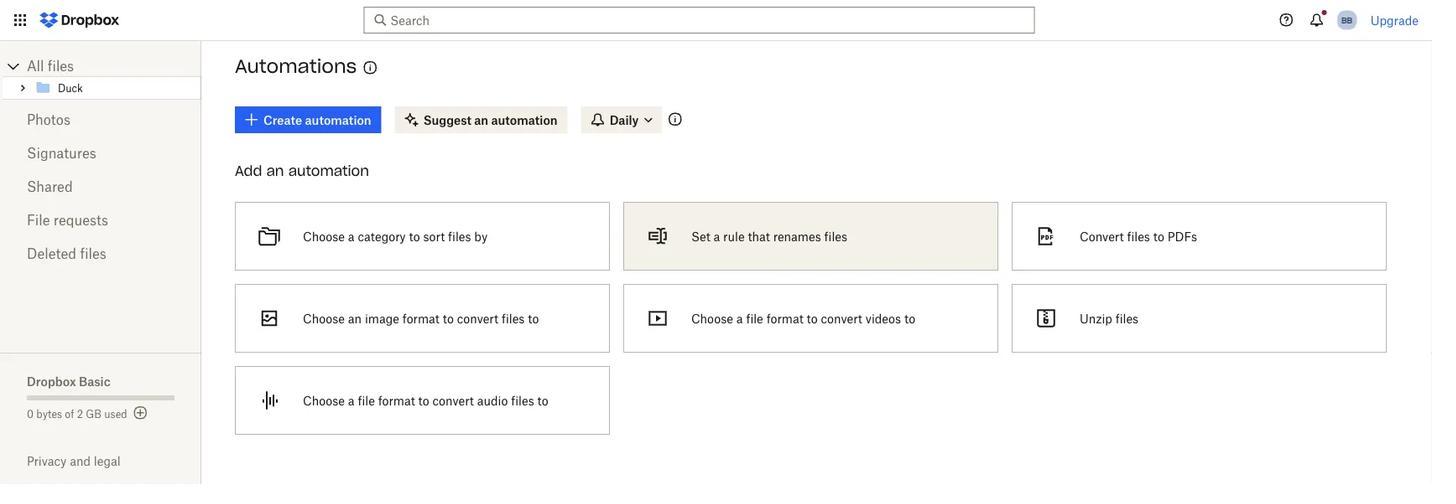 Task type: vqa. For each thing, say whether or not it's contained in the screenshot.
convert corresponding to audio
yes



Task type: locate. For each thing, give the bounding box(es) containing it.
a inside set a rule that renames files button
[[714, 229, 720, 244]]

suggest an automation
[[423, 113, 558, 127]]

format right image
[[403, 312, 440, 326]]

format for videos
[[767, 312, 804, 326]]

automation inside button
[[491, 113, 558, 127]]

pdfs
[[1168, 229, 1197, 244]]

convert inside button
[[457, 312, 499, 326]]

convert for audio
[[433, 394, 474, 408]]

rule
[[723, 229, 745, 244]]

0 vertical spatial file
[[746, 312, 763, 326]]

an inside button
[[348, 312, 362, 326]]

automation right create on the left of page
[[305, 113, 371, 127]]

choose for choose a file format to convert videos to
[[691, 312, 733, 326]]

used
[[104, 408, 127, 421]]

set a rule that renames files
[[691, 229, 848, 244]]

upgrade link
[[1371, 13, 1419, 27]]

convert
[[457, 312, 499, 326], [821, 312, 863, 326], [433, 394, 474, 408]]

to
[[409, 229, 420, 244], [1153, 229, 1165, 244], [443, 312, 454, 326], [528, 312, 539, 326], [807, 312, 818, 326], [905, 312, 916, 326], [418, 394, 429, 408], [537, 394, 548, 408]]

photos link
[[27, 103, 175, 137]]

privacy and legal link
[[27, 455, 201, 469]]

set
[[691, 229, 711, 244]]

format down image
[[378, 394, 415, 408]]

format inside button
[[403, 312, 440, 326]]

automation
[[305, 113, 371, 127], [491, 113, 558, 127], [288, 162, 369, 180]]

file for choose a file format to convert audio files to
[[358, 394, 375, 408]]

choose
[[303, 229, 345, 244], [303, 312, 345, 326], [691, 312, 733, 326], [303, 394, 345, 408]]

an right add
[[266, 162, 284, 180]]

a inside "choose a category to sort files by" button
[[348, 229, 355, 244]]

1 horizontal spatial file
[[746, 312, 763, 326]]

convert left audio
[[433, 394, 474, 408]]

sort
[[423, 229, 445, 244]]

file down that
[[746, 312, 763, 326]]

file requests
[[27, 212, 108, 229]]

renames
[[773, 229, 821, 244]]

suggest an automation button
[[395, 107, 568, 133]]

0 vertical spatial an
[[474, 113, 488, 127]]

an for choose
[[348, 312, 362, 326]]

an right suggest
[[474, 113, 488, 127]]

format
[[403, 312, 440, 326], [767, 312, 804, 326], [378, 394, 415, 408]]

click to watch a demo video image
[[360, 58, 380, 78]]

1 vertical spatial an
[[266, 162, 284, 180]]

format down renames
[[767, 312, 804, 326]]

photos
[[27, 112, 70, 128]]

create automation button
[[235, 107, 382, 133]]

automation for add an automation
[[288, 162, 369, 180]]

duck link
[[34, 79, 198, 97]]

a for choose a file format to convert videos to
[[737, 312, 743, 326]]

requests
[[54, 212, 108, 229]]

a for choose a file format to convert audio files to
[[348, 394, 355, 408]]

convert for files
[[457, 312, 499, 326]]

file
[[27, 212, 50, 229]]

an
[[474, 113, 488, 127], [266, 162, 284, 180], [348, 312, 362, 326]]

format for files
[[403, 312, 440, 326]]

automation right suggest
[[491, 113, 558, 127]]

choose a file format to convert videos to
[[691, 312, 916, 326]]

set a rule that renames files button
[[617, 196, 1005, 278]]

files
[[48, 58, 74, 74], [448, 229, 471, 244], [824, 229, 848, 244], [1127, 229, 1150, 244], [80, 246, 106, 262], [502, 312, 525, 326], [1116, 312, 1139, 326], [511, 394, 534, 408]]

a inside choose a file format to convert audio files to button
[[348, 394, 355, 408]]

a for choose a category to sort files by
[[348, 229, 355, 244]]

choose for choose an image format to convert files to
[[303, 312, 345, 326]]

1 horizontal spatial an
[[348, 312, 362, 326]]

0 horizontal spatial file
[[358, 394, 375, 408]]

videos
[[866, 312, 901, 326]]

0 horizontal spatial an
[[266, 162, 284, 180]]

choose for choose a file format to convert audio files to
[[303, 394, 345, 408]]

category
[[358, 229, 406, 244]]

an inside button
[[474, 113, 488, 127]]

create automation
[[263, 113, 371, 127]]

2 horizontal spatial an
[[474, 113, 488, 127]]

by
[[474, 229, 488, 244]]

signatures link
[[27, 137, 175, 170]]

1 vertical spatial file
[[358, 394, 375, 408]]

all files tree
[[3, 56, 201, 100]]

an left image
[[348, 312, 362, 326]]

Search text field
[[390, 11, 1004, 29]]

to inside "choose a category to sort files by" button
[[409, 229, 420, 244]]

deleted
[[27, 246, 76, 262]]

add an automation
[[235, 162, 369, 180]]

all files
[[27, 58, 74, 74]]

privacy
[[27, 455, 67, 469]]

2 vertical spatial an
[[348, 312, 362, 326]]

a for set a rule that renames files
[[714, 229, 720, 244]]

convert left videos
[[821, 312, 863, 326]]

all files link
[[27, 56, 201, 76]]

unzip files
[[1080, 312, 1139, 326]]

a inside choose a file format to convert videos to button
[[737, 312, 743, 326]]

a
[[348, 229, 355, 244], [714, 229, 720, 244], [737, 312, 743, 326], [348, 394, 355, 408]]

0 bytes of 2 gb used
[[27, 408, 127, 421]]

file down image
[[358, 394, 375, 408]]

convert down by
[[457, 312, 499, 326]]

legal
[[94, 455, 120, 469]]

that
[[748, 229, 770, 244]]

image
[[365, 312, 399, 326]]

automation inside button
[[305, 113, 371, 127]]

of
[[65, 408, 74, 421]]

automation down "create automation"
[[288, 162, 369, 180]]

file
[[746, 312, 763, 326], [358, 394, 375, 408]]

global header element
[[0, 0, 1432, 41]]

suggest
[[423, 113, 471, 127]]



Task type: describe. For each thing, give the bounding box(es) containing it.
shared link
[[27, 170, 175, 204]]

deleted files link
[[27, 237, 175, 271]]

choose a file format to convert videos to button
[[617, 278, 1005, 360]]

choose for choose a category to sort files by
[[303, 229, 345, 244]]

bb
[[1342, 15, 1353, 25]]

to inside convert files to pdfs button
[[1153, 229, 1165, 244]]

unzip files button
[[1005, 278, 1394, 360]]

add an automation main content
[[228, 95, 1432, 486]]

signatures
[[27, 145, 96, 162]]

choose a category to sort files by button
[[228, 196, 617, 278]]

create
[[263, 113, 302, 127]]

duck
[[58, 82, 83, 95]]

dropbox
[[27, 375, 76, 389]]

all
[[27, 58, 44, 74]]

privacy and legal
[[27, 455, 120, 469]]

add
[[235, 162, 262, 180]]

daily
[[610, 113, 639, 127]]

choose an image format to convert files to
[[303, 312, 539, 326]]

get more space image
[[131, 404, 151, 424]]

2
[[77, 408, 83, 421]]

basic
[[79, 375, 111, 389]]

files inside tree
[[48, 58, 74, 74]]

convert for videos
[[821, 312, 863, 326]]

choose a file format to convert audio files to button
[[228, 360, 617, 442]]

convert files to pdfs
[[1080, 229, 1197, 244]]

an for add
[[266, 162, 284, 180]]

automations
[[235, 55, 357, 78]]

choose an image format to convert files to button
[[228, 278, 617, 360]]

bytes
[[36, 408, 62, 421]]

dropbox logo - go to the homepage image
[[34, 7, 125, 34]]

deleted files
[[27, 246, 106, 262]]

convert
[[1080, 229, 1124, 244]]

automation for suggest an automation
[[491, 113, 558, 127]]

convert files to pdfs button
[[1005, 196, 1394, 278]]

dropbox basic
[[27, 375, 111, 389]]

format for audio
[[378, 394, 415, 408]]

0
[[27, 408, 34, 421]]

and
[[70, 455, 91, 469]]

file requests link
[[27, 204, 175, 237]]

shared
[[27, 179, 73, 195]]

bb button
[[1334, 7, 1361, 34]]

an for suggest
[[474, 113, 488, 127]]

unzip
[[1080, 312, 1113, 326]]

upgrade
[[1371, 13, 1419, 27]]

daily button
[[581, 107, 662, 133]]

audio
[[477, 394, 508, 408]]

choose a category to sort files by
[[303, 229, 488, 244]]

choose a file format to convert audio files to
[[303, 394, 548, 408]]

file for choose a file format to convert videos to
[[746, 312, 763, 326]]

gb
[[86, 408, 102, 421]]



